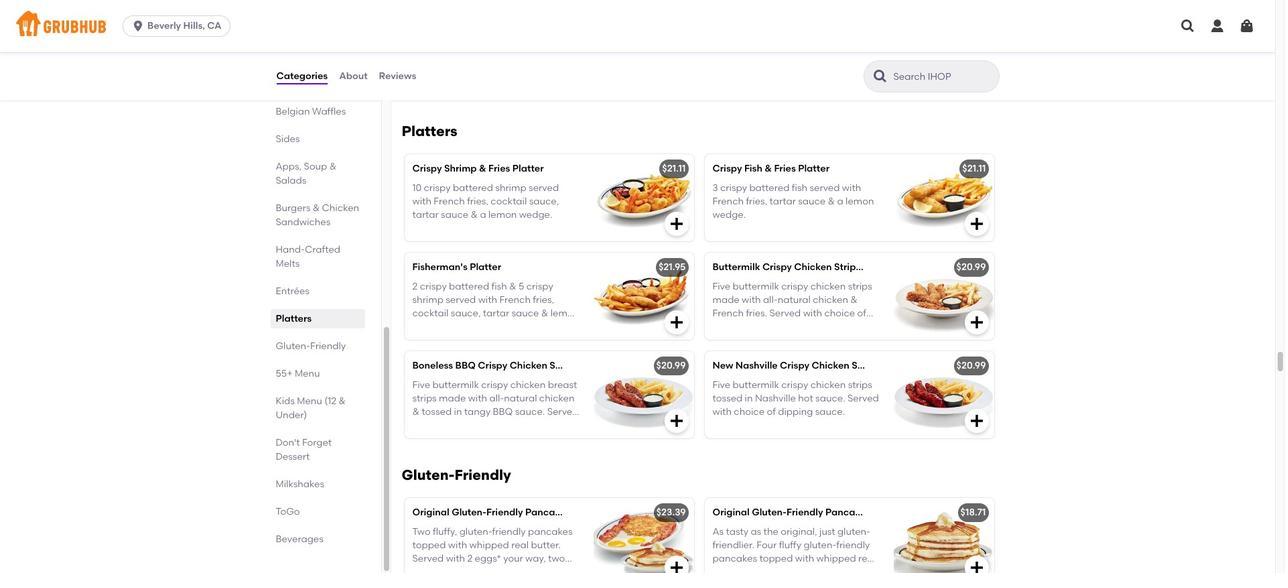 Task type: locate. For each thing, give the bounding box(es) containing it.
original for tasty
[[713, 507, 750, 518]]

1 horizontal spatial shrimp
[[496, 182, 527, 193]]

with inside as tasty as the original, just gluten- friendlier. four fluffy gluten-friendly pancakes topped with whipped real butter.
[[796, 553, 815, 565]]

1 horizontal spatial turkey
[[500, 36, 528, 47]]

2 horizontal spatial of
[[858, 308, 867, 319]]

all- up fries.
[[763, 294, 778, 306]]

breast for all-natural roasted turkey breast topped with turkey gravy.
[[531, 36, 560, 47]]

0 horizontal spatial in
[[454, 406, 462, 418]]

tartar inside 10 crispy battered shrimp served with french fries, cocktail sauce, tartar sauce & a lemon wedge.
[[413, 209, 439, 221]]

1 $21.11 from the left
[[663, 163, 686, 175]]

menu right 55+
[[295, 368, 320, 379]]

all-
[[763, 294, 778, 306], [490, 393, 504, 404]]

served
[[770, 308, 801, 319], [848, 393, 879, 404], [547, 406, 579, 418], [413, 553, 444, 565]]

0 horizontal spatial pancakes
[[528, 526, 573, 537]]

0 vertical spatial sauce
[[798, 196, 826, 207]]

0 horizontal spatial turkey
[[470, 50, 498, 61]]

five down buttermilk
[[713, 281, 731, 292]]

buttermilk inside five buttermilk crispy chicken breast strips made with all-natural chicken & tossed in tangy bbq sauce. served with french fries & choice of sauce.
[[433, 379, 479, 391]]

sauce down crispy fish & fries platter
[[798, 196, 826, 207]]

battered for cocktail
[[453, 182, 493, 193]]

gluten-friendly
[[276, 341, 346, 352], [402, 467, 511, 484]]

gluten- down pancakes
[[838, 526, 871, 537]]

nashville inside five buttermilk crispy chicken strips tossed in nashville hot sauce. served with choice of dipping sauce.
[[755, 393, 796, 404]]

crispy right 3
[[721, 182, 747, 193]]

four
[[757, 540, 777, 551]]

friendly down original gluten-friendly pancake combo
[[492, 526, 526, 537]]

choice inside five buttermilk crispy chicken strips tossed in nashville hot sauce. served with choice of dipping sauce.
[[734, 406, 765, 418]]

whipped down "just"
[[817, 553, 857, 565]]

$21.11
[[663, 163, 686, 175], [963, 163, 986, 175]]

1 horizontal spatial lemon
[[551, 308, 579, 319]]

with inside 2 crispy battered fish & 5 crispy shrimp served with french fries, cocktail sauce, tartar sauce & lemon wedge.
[[478, 294, 497, 306]]

fish inside 2 crispy battered fish & 5 crispy shrimp served with french fries, cocktail sauce, tartar sauce & lemon wedge.
[[492, 281, 507, 292]]

0 horizontal spatial all-
[[490, 393, 504, 404]]

crispy inside 3 crispy battered fish served with french fries, tartar sauce & a lemon wedge.
[[721, 182, 747, 193]]

natural inside five buttermilk crispy chicken strips made with all-natural chicken & french fries. served with choice of sauce.
[[778, 294, 811, 306]]

natural down buttermilk crispy chicken strips & fries
[[778, 294, 811, 306]]

buttermilk crispy chicken strips & fries
[[713, 262, 894, 273]]

platter for fish
[[798, 163, 830, 175]]

2 original from the left
[[713, 507, 750, 518]]

pancakes inside as tasty as the original, just gluten- friendlier. four fluffy gluten-friendly pancakes topped with whipped real butter.
[[713, 553, 758, 565]]

svg image inside 'main navigation' navigation
[[1239, 18, 1256, 34]]

tartar up boneless bbq crispy chicken strips & fries
[[483, 308, 510, 319]]

svg image
[[1180, 18, 1197, 34], [1210, 18, 1226, 34], [131, 19, 145, 33], [669, 315, 685, 331], [969, 315, 985, 331], [669, 413, 685, 429], [969, 413, 985, 429]]

five down the boneless
[[413, 379, 430, 391]]

battered for tartar
[[750, 182, 790, 193]]

1 vertical spatial 2
[[468, 553, 473, 565]]

1 vertical spatial real
[[859, 553, 876, 565]]

strips inside five buttermilk crispy chicken strips made with all-natural chicken & french fries. served with choice of sauce.
[[848, 281, 873, 292]]

2 $21.11 from the left
[[963, 163, 986, 175]]

topped down all- at the left top of page
[[413, 50, 446, 61]]

strips down the boneless
[[413, 393, 437, 404]]

platters
[[402, 123, 458, 140], [276, 313, 312, 324]]

bbq
[[456, 360, 476, 372], [493, 406, 513, 418]]

menu for 55+
[[295, 368, 320, 379]]

-
[[873, 507, 877, 518]]

main navigation navigation
[[0, 0, 1276, 52]]

search icon image
[[872, 68, 889, 84]]

chicken up five buttermilk crispy chicken breast strips made with all-natural chicken & tossed in tangy bbq sauce. served with french fries & choice of sauce. on the bottom of the page
[[510, 360, 548, 372]]

bbq right tangy
[[493, 406, 513, 418]]

turkey up gravy.
[[500, 36, 528, 47]]

2 horizontal spatial gluten-
[[838, 526, 871, 537]]

1 horizontal spatial wedge.
[[519, 209, 553, 221]]

in
[[745, 393, 753, 404], [454, 406, 462, 418]]

served inside 10 crispy battered shrimp served with french fries, cocktail sauce, tartar sauce & a lemon wedge.
[[529, 182, 559, 193]]

categories button
[[276, 52, 329, 101]]

sauce, inside 10 crispy battered shrimp served with french fries, cocktail sauce, tartar sauce & a lemon wedge.
[[529, 196, 559, 207]]

choice left dipping
[[734, 406, 765, 418]]

crispy right buttermilk
[[763, 262, 792, 273]]

friendly inside as tasty as the original, just gluten- friendlier. four fluffy gluten-friendly pancakes topped with whipped real butter.
[[837, 540, 870, 551]]

2 horizontal spatial natural
[[778, 294, 811, 306]]

1 vertical spatial sauce
[[441, 209, 469, 221]]

lemon inside 2 crispy battered fish & 5 crispy shrimp served with french fries, cocktail sauce, tartar sauce & lemon wedge.
[[551, 308, 579, 319]]

reviews button
[[378, 52, 417, 101]]

original gluten-friendly pancake combo image
[[594, 498, 694, 573]]

topped down two
[[413, 540, 446, 551]]

gluten-friendly up 55+ menu
[[276, 341, 346, 352]]

chicken up sandwiches on the top left of the page
[[322, 202, 359, 214]]

1 vertical spatial choice
[[734, 406, 765, 418]]

burgers & chicken sandwiches
[[276, 202, 359, 228]]

1 vertical spatial nashville
[[755, 393, 796, 404]]

fries
[[467, 420, 486, 431]]

1 horizontal spatial real
[[859, 553, 876, 565]]

strips
[[848, 281, 873, 292], [848, 379, 873, 391], [413, 393, 437, 404], [444, 567, 469, 573]]

0 horizontal spatial tartar
[[413, 209, 439, 221]]

0 horizontal spatial gluten-friendly
[[276, 341, 346, 352]]

original for fluffy,
[[413, 507, 450, 518]]

strips left or
[[444, 567, 469, 573]]

1 horizontal spatial served
[[529, 182, 559, 193]]

2 vertical spatial tartar
[[483, 308, 510, 319]]

served
[[529, 182, 559, 193], [810, 182, 840, 193], [446, 294, 476, 306]]

crispy inside 10 crispy battered shrimp served with french fries, cocktail sauce, tartar sauce & a lemon wedge.
[[424, 182, 451, 193]]

friendly up original,
[[787, 507, 824, 518]]

crispy shrimp & fries platter
[[413, 163, 544, 175]]

1 horizontal spatial fish
[[792, 182, 808, 193]]

breast inside five buttermilk crispy chicken breast strips made with all-natural chicken & tossed in tangy bbq sauce. served with french fries & choice of sauce.
[[548, 379, 577, 391]]

chicken up hot
[[812, 360, 850, 372]]

2 inside two fluffy, gluten-friendly pancakes topped with whipped real butter. served with 2 eggs* your way, two bacon strips or pork sausage lin
[[468, 553, 473, 565]]

in left hot
[[745, 393, 753, 404]]

five
[[713, 281, 731, 292], [413, 379, 430, 391], [713, 379, 731, 391]]

gluten- up the
[[752, 507, 787, 518]]

& inside five buttermilk crispy chicken strips made with all-natural chicken & french fries. served with choice of sauce.
[[851, 294, 858, 306]]

1 horizontal spatial 2
[[468, 553, 473, 565]]

fish down crispy fish & fries platter
[[792, 182, 808, 193]]

friendly
[[310, 341, 346, 352], [455, 467, 511, 484], [487, 507, 523, 518], [787, 507, 824, 518]]

buttermilk inside five buttermilk crispy chicken strips made with all-natural chicken & french fries. served with choice of sauce.
[[733, 281, 780, 292]]

gluten- down "just"
[[804, 540, 837, 551]]

friendly
[[492, 526, 526, 537], [837, 540, 870, 551]]

made inside five buttermilk crispy chicken strips made with all-natural chicken & french fries. served with choice of sauce.
[[713, 294, 740, 306]]

1 horizontal spatial sauce,
[[529, 196, 559, 207]]

crispy down buttermilk crispy chicken strips & fries
[[782, 281, 809, 292]]

platters up shrimp
[[402, 123, 458, 140]]

sausage
[[505, 567, 544, 573]]

beverly
[[148, 20, 181, 32]]

$21.11 for 3 crispy battered fish served with french fries, tartar sauce & a lemon wedge.
[[963, 163, 986, 175]]

french inside 2 crispy battered fish & 5 crispy shrimp served with french fries, cocktail sauce, tartar sauce & lemon wedge.
[[500, 294, 531, 306]]

original up two
[[413, 507, 450, 518]]

fries, inside 10 crispy battered shrimp served with french fries, cocktail sauce, tartar sauce & a lemon wedge.
[[467, 196, 489, 207]]

menu for kids
[[297, 396, 322, 407]]

new
[[713, 360, 734, 372]]

tossed inside five buttermilk crispy chicken strips tossed in nashville hot sauce. served with choice of dipping sauce.
[[713, 393, 743, 404]]

all-
[[413, 36, 428, 47]]

battered down fisherman's platter
[[449, 281, 489, 292]]

1 horizontal spatial fries,
[[533, 294, 555, 306]]

1 horizontal spatial tartar
[[483, 308, 510, 319]]

0 horizontal spatial butter.
[[531, 540, 561, 551]]

battered inside 10 crispy battered shrimp served with french fries, cocktail sauce, tartar sauce & a lemon wedge.
[[453, 182, 493, 193]]

0 vertical spatial fish
[[792, 182, 808, 193]]

buttermilk inside five buttermilk crispy chicken strips tossed in nashville hot sauce. served with choice of dipping sauce.
[[733, 379, 780, 391]]

2 horizontal spatial wedge.
[[713, 209, 746, 221]]

& inside 10 crispy battered shrimp served with french fries, cocktail sauce, tartar sauce & a lemon wedge.
[[471, 209, 478, 221]]

strips inside five buttermilk crispy chicken strips tossed in nashville hot sauce. served with choice of dipping sauce.
[[848, 379, 873, 391]]

0 vertical spatial lemon
[[846, 196, 874, 207]]

topped inside two fluffy, gluten-friendly pancakes topped with whipped real butter. served with 2 eggs* your way, two bacon strips or pork sausage lin
[[413, 540, 446, 551]]

tossed down new
[[713, 393, 743, 404]]

real
[[512, 540, 529, 551], [859, 553, 876, 565]]

1 horizontal spatial friendly
[[837, 540, 870, 551]]

choice right fries
[[498, 420, 529, 431]]

sauce down shrimp
[[441, 209, 469, 221]]

boneless bbq crispy chicken strips & fries image
[[594, 351, 694, 439]]

real inside as tasty as the original, just gluten- friendlier. four fluffy gluten-friendly pancakes topped with whipped real butter.
[[859, 553, 876, 565]]

all- up tangy
[[490, 393, 504, 404]]

0 horizontal spatial fish
[[492, 281, 507, 292]]

battered inside 2 crispy battered fish & 5 crispy shrimp served with french fries, cocktail sauce, tartar sauce & lemon wedge.
[[449, 281, 489, 292]]

shrimp down crispy shrimp & fries platter
[[496, 182, 527, 193]]

platters down entrées
[[276, 313, 312, 324]]

$18.71
[[961, 507, 986, 518]]

svg image
[[1239, 18, 1256, 34], [669, 216, 685, 232], [969, 216, 985, 232], [669, 560, 685, 573], [969, 560, 985, 573]]

gluten- up 55+ menu
[[276, 341, 310, 352]]

& inside kids menu (12 & under)
[[339, 396, 346, 407]]

2 horizontal spatial tartar
[[770, 196, 796, 207]]

1 vertical spatial breast
[[548, 379, 577, 391]]

lemon inside 3 crispy battered fish served with french fries, tartar sauce & a lemon wedge.
[[846, 196, 874, 207]]

0 horizontal spatial 2
[[413, 281, 418, 292]]

0 vertical spatial butter.
[[531, 540, 561, 551]]

0 horizontal spatial choice
[[498, 420, 529, 431]]

buttermilk crispy chicken strips & fries image
[[894, 253, 994, 340]]

gluten- up two
[[402, 467, 455, 484]]

0 vertical spatial natural
[[428, 36, 461, 47]]

0 horizontal spatial original
[[413, 507, 450, 518]]

2 down fisherman's
[[413, 281, 418, 292]]

shrimp inside 10 crispy battered shrimp served with french fries, cocktail sauce, tartar sauce & a lemon wedge.
[[496, 182, 527, 193]]

with
[[448, 50, 467, 61], [843, 182, 862, 193], [413, 196, 432, 207], [478, 294, 497, 306], [742, 294, 761, 306], [803, 308, 823, 319], [468, 393, 487, 404], [713, 406, 732, 418], [413, 420, 432, 431], [448, 540, 467, 551], [446, 553, 465, 565], [796, 553, 815, 565]]

cocktail down crispy shrimp & fries platter
[[491, 196, 527, 207]]

fish left 5
[[492, 281, 507, 292]]

0 horizontal spatial shrimp
[[413, 294, 444, 306]]

chicken for buttermilk crispy chicken strips & fries
[[811, 281, 846, 292]]

0 horizontal spatial gluten-
[[460, 526, 492, 537]]

fries, inside 3 crispy battered fish served with french fries, tartar sauce & a lemon wedge.
[[746, 196, 768, 207]]

1 horizontal spatial platter
[[513, 163, 544, 175]]

&
[[330, 161, 337, 172], [479, 163, 486, 175], [765, 163, 772, 175], [828, 196, 835, 207], [313, 202, 320, 214], [471, 209, 478, 221], [863, 262, 870, 273], [510, 281, 517, 292], [851, 294, 858, 306], [542, 308, 549, 319], [578, 360, 586, 372], [881, 360, 888, 372], [339, 396, 346, 407], [413, 406, 420, 418], [489, 420, 496, 431]]

a inside 3 crispy battered fish served with french fries, tartar sauce & a lemon wedge.
[[838, 196, 844, 207]]

chicken
[[811, 281, 846, 292], [813, 294, 849, 306], [511, 379, 546, 391], [811, 379, 846, 391], [539, 393, 575, 404]]

sauce down 5
[[512, 308, 539, 319]]

crispy shrimp & fries platter image
[[594, 154, 694, 242]]

platter up 10 crispy battered shrimp served with french fries, cocktail sauce, tartar sauce & a lemon wedge.
[[513, 163, 544, 175]]

platter up 2 crispy battered fish & 5 crispy shrimp served with french fries, cocktail sauce, tartar sauce & lemon wedge.
[[470, 262, 501, 273]]

cocktail inside 2 crispy battered fish & 5 crispy shrimp served with french fries, cocktail sauce, tartar sauce & lemon wedge.
[[413, 308, 449, 319]]

0 horizontal spatial friendly
[[492, 526, 526, 537]]

chicken for new nashville crispy chicken strips & fries
[[811, 379, 846, 391]]

in inside five buttermilk crispy chicken strips tossed in nashville hot sauce. served with choice of dipping sauce.
[[745, 393, 753, 404]]

five inside five buttermilk crispy chicken strips tossed in nashville hot sauce. served with choice of dipping sauce.
[[713, 379, 731, 391]]

chicken for boneless bbq crispy chicken strips & fries
[[511, 379, 546, 391]]

breast
[[531, 36, 560, 47], [548, 379, 577, 391]]

fish inside 3 crispy battered fish served with french fries, tartar sauce & a lemon wedge.
[[792, 182, 808, 193]]

battered for served
[[449, 281, 489, 292]]

or
[[471, 567, 480, 573]]

0 vertical spatial cocktail
[[491, 196, 527, 207]]

1 vertical spatial lemon
[[489, 209, 517, 221]]

0 horizontal spatial sauce
[[441, 209, 469, 221]]

butter. up way,
[[531, 540, 561, 551]]

real down -
[[859, 553, 876, 565]]

0 vertical spatial whipped
[[470, 540, 509, 551]]

platter up 3 crispy battered fish served with french fries, tartar sauce & a lemon wedge.
[[798, 163, 830, 175]]

nashville right new
[[736, 360, 778, 372]]

0 horizontal spatial whipped
[[470, 540, 509, 551]]

buttermilk
[[733, 281, 780, 292], [433, 379, 479, 391], [733, 379, 780, 391]]

topped down four on the right bottom of the page
[[760, 553, 793, 565]]

of inside five buttermilk crispy chicken strips tossed in nashville hot sauce. served with choice of dipping sauce.
[[767, 406, 776, 418]]

menu
[[295, 368, 320, 379], [297, 396, 322, 407]]

whipped up eggs*
[[470, 540, 509, 551]]

pancakes inside two fluffy, gluten-friendly pancakes topped with whipped real butter. served with 2 eggs* your way, two bacon strips or pork sausage lin
[[528, 526, 573, 537]]

french inside 10 crispy battered shrimp served with french fries, cocktail sauce, tartar sauce & a lemon wedge.
[[434, 196, 465, 207]]

0 horizontal spatial sauce,
[[451, 308, 481, 319]]

1 horizontal spatial whipped
[[817, 553, 857, 565]]

0 vertical spatial gluten-friendly
[[276, 341, 346, 352]]

1 original from the left
[[413, 507, 450, 518]]

natural left roasted
[[428, 36, 461, 47]]

butter. inside two fluffy, gluten-friendly pancakes topped with whipped real butter. served with 2 eggs* your way, two bacon strips or pork sausage lin
[[531, 540, 561, 551]]

new nashville crispy chicken strips & fries image
[[894, 351, 994, 439]]

french down 5
[[500, 294, 531, 306]]

1 horizontal spatial gluten-friendly
[[402, 467, 511, 484]]

topped for all-
[[413, 50, 446, 61]]

butter. inside as tasty as the original, just gluten- friendlier. four fluffy gluten-friendly pancakes topped with whipped real butter.
[[713, 567, 743, 573]]

beverages
[[276, 534, 324, 545]]

fish for with
[[492, 281, 507, 292]]

3
[[713, 182, 718, 193]]

1 horizontal spatial bbq
[[493, 406, 513, 418]]

bbq right the boneless
[[456, 360, 476, 372]]

don't
[[276, 437, 300, 448]]

2 horizontal spatial platter
[[798, 163, 830, 175]]

buttermilk down new
[[733, 379, 780, 391]]

tartar down crispy fish & fries platter
[[770, 196, 796, 207]]

fluffy
[[779, 540, 802, 551]]

0 horizontal spatial cocktail
[[413, 308, 449, 319]]

0 vertical spatial friendly
[[492, 526, 526, 537]]

sauce, inside 2 crispy battered fish & 5 crispy shrimp served with french fries, cocktail sauce, tartar sauce & lemon wedge.
[[451, 308, 481, 319]]

1 horizontal spatial in
[[745, 393, 753, 404]]

cocktail
[[491, 196, 527, 207], [413, 308, 449, 319]]

cocktail inside 10 crispy battered shrimp served with french fries, cocktail sauce, tartar sauce & a lemon wedge.
[[491, 196, 527, 207]]

0 horizontal spatial real
[[512, 540, 529, 551]]

strips
[[835, 262, 861, 273], [550, 360, 576, 372], [852, 360, 878, 372]]

turkey down roasted
[[470, 50, 498, 61]]

1 vertical spatial tossed
[[422, 406, 452, 418]]

under)
[[276, 410, 307, 421]]

gravy.
[[500, 50, 527, 61]]

0 vertical spatial a
[[838, 196, 844, 207]]

five for five buttermilk crispy chicken strips made with all-natural chicken & french fries. served with choice of sauce.
[[713, 281, 731, 292]]

strips down buttermilk crispy chicken strips & fries
[[848, 281, 873, 292]]

0 horizontal spatial served
[[446, 294, 476, 306]]

0 horizontal spatial wedge.
[[413, 321, 446, 333]]

2 horizontal spatial served
[[810, 182, 840, 193]]

1 vertical spatial a
[[480, 209, 486, 221]]

crispy fish & fries platter image
[[894, 154, 994, 242]]

buttermilk down the boneless
[[433, 379, 479, 391]]

natural inside five buttermilk crispy chicken breast strips made with all-natural chicken & tossed in tangy bbq sauce. served with french fries & choice of sauce.
[[504, 393, 537, 404]]

made
[[713, 294, 740, 306], [439, 393, 466, 404]]

hand-
[[276, 244, 305, 255]]

five down new
[[713, 379, 731, 391]]

tartar down 10
[[413, 209, 439, 221]]

tartar
[[770, 196, 796, 207], [413, 209, 439, 221], [483, 308, 510, 319]]

Search IHOP search field
[[893, 70, 995, 83]]

french down 3
[[713, 196, 744, 207]]

svg image for original gluten-friendly pancakes - (full stack)
[[969, 560, 985, 573]]

friendly down pancakes
[[837, 540, 870, 551]]

1 vertical spatial tartar
[[413, 209, 439, 221]]

1 vertical spatial of
[[767, 406, 776, 418]]

1 horizontal spatial choice
[[734, 406, 765, 418]]

made down buttermilk
[[713, 294, 740, 306]]

fisherman's platter image
[[594, 253, 694, 340]]

pancakes down friendlier.
[[713, 553, 758, 565]]

2 vertical spatial topped
[[760, 553, 793, 565]]

fries, inside 2 crispy battered fish & 5 crispy shrimp served with french fries, cocktail sauce, tartar sauce & lemon wedge.
[[533, 294, 555, 306]]

tossed left tangy
[[422, 406, 452, 418]]

2 vertical spatial of
[[531, 420, 540, 431]]

0 vertical spatial tossed
[[713, 393, 743, 404]]

bacon
[[413, 567, 442, 573]]

apps, soup & salads
[[276, 161, 337, 186]]

2 up or
[[468, 553, 473, 565]]

1 vertical spatial gluten-friendly
[[402, 467, 511, 484]]

five inside five buttermilk crispy chicken breast strips made with all-natural chicken & tossed in tangy bbq sauce. served with french fries & choice of sauce.
[[413, 379, 430, 391]]

sauce.
[[713, 321, 743, 333], [816, 393, 846, 404], [515, 406, 545, 418], [816, 406, 845, 418], [542, 420, 572, 431]]

buttermilk up fries.
[[733, 281, 780, 292]]

topped inside all-natural roasted turkey breast topped with turkey gravy.
[[413, 50, 446, 61]]

french left fries.
[[713, 308, 744, 319]]

menu inside kids menu (12 & under)
[[297, 396, 322, 407]]

1 horizontal spatial butter.
[[713, 567, 743, 573]]

in left tangy
[[454, 406, 462, 418]]

battered inside 3 crispy battered fish served with french fries, tartar sauce & a lemon wedge.
[[750, 182, 790, 193]]

shrimp down fisherman's
[[413, 294, 444, 306]]

& inside apps, soup & salads
[[330, 161, 337, 172]]

butter. down friendlier.
[[713, 567, 743, 573]]

chicken inside five buttermilk crispy chicken strips tossed in nashville hot sauce. served with choice of dipping sauce.
[[811, 379, 846, 391]]

2 vertical spatial natural
[[504, 393, 537, 404]]

0 horizontal spatial of
[[531, 420, 540, 431]]

fries
[[489, 163, 510, 175], [775, 163, 796, 175], [873, 262, 894, 273], [588, 360, 610, 372], [890, 360, 912, 372]]

as
[[751, 526, 762, 537]]

0 vertical spatial menu
[[295, 368, 320, 379]]

original,
[[781, 526, 818, 537]]

nashville up dipping
[[755, 393, 796, 404]]

55+
[[276, 368, 293, 379]]

with inside all-natural roasted turkey breast topped with turkey gravy.
[[448, 50, 467, 61]]

1 vertical spatial whipped
[[817, 553, 857, 565]]

crispy
[[413, 163, 442, 175], [713, 163, 742, 175], [763, 262, 792, 273], [478, 360, 508, 372], [780, 360, 810, 372]]

made inside five buttermilk crispy chicken breast strips made with all-natural chicken & tossed in tangy bbq sauce. served with french fries & choice of sauce.
[[439, 393, 466, 404]]

0 vertical spatial sauce,
[[529, 196, 559, 207]]

platter
[[513, 163, 544, 175], [798, 163, 830, 175], [470, 262, 501, 273]]

apps,
[[276, 161, 302, 172]]

original up tasty
[[713, 507, 750, 518]]

kids
[[276, 396, 295, 407]]

2
[[413, 281, 418, 292], [468, 553, 473, 565]]

breast right roasted
[[531, 36, 560, 47]]

french left fries
[[434, 420, 465, 431]]

battered down crispy shrimp & fries platter
[[453, 182, 493, 193]]

gluten-friendly down fries
[[402, 467, 511, 484]]

turkey
[[500, 36, 528, 47], [470, 50, 498, 61]]

waffles
[[312, 106, 346, 117]]

breast down boneless bbq crispy chicken strips & fries
[[548, 379, 577, 391]]

crispy up hot
[[782, 379, 809, 391]]

crispy up five buttermilk crispy chicken strips tossed in nashville hot sauce. served with choice of dipping sauce.
[[780, 360, 810, 372]]

1 horizontal spatial original
[[713, 507, 750, 518]]

1 vertical spatial butter.
[[713, 567, 743, 573]]

friendly up 55+ menu
[[310, 341, 346, 352]]

natural inside all-natural roasted turkey breast topped with turkey gravy.
[[428, 36, 461, 47]]

1 vertical spatial topped
[[413, 540, 446, 551]]

real up your
[[512, 540, 529, 551]]

fish
[[792, 182, 808, 193], [492, 281, 507, 292]]

strips down "new nashville crispy chicken strips & fries"
[[848, 379, 873, 391]]

pancakes down pancake
[[528, 526, 573, 537]]

topped for two
[[413, 540, 446, 551]]

2 horizontal spatial fries,
[[746, 196, 768, 207]]

served inside 3 crispy battered fish served with french fries, tartar sauce & a lemon wedge.
[[810, 182, 840, 193]]

0 horizontal spatial platter
[[470, 262, 501, 273]]

0 horizontal spatial fries,
[[467, 196, 489, 207]]

fries.
[[746, 308, 768, 319]]

1 vertical spatial bbq
[[493, 406, 513, 418]]

10 crispy battered shrimp served with french fries, cocktail sauce, tartar sauce & a lemon wedge.
[[413, 182, 559, 221]]

pork
[[482, 567, 503, 573]]

0 horizontal spatial tossed
[[422, 406, 452, 418]]

pancakes
[[528, 526, 573, 537], [713, 553, 758, 565]]

five inside five buttermilk crispy chicken strips made with all-natural chicken & french fries. served with choice of sauce.
[[713, 281, 731, 292]]

menu left (12
[[297, 396, 322, 407]]

0 horizontal spatial bbq
[[456, 360, 476, 372]]

0 vertical spatial made
[[713, 294, 740, 306]]

crispy down boneless bbq crispy chicken strips & fries
[[481, 379, 508, 391]]

natural down boneless bbq crispy chicken strips & fries
[[504, 393, 537, 404]]

1 horizontal spatial $21.11
[[963, 163, 986, 175]]

sauce inside 3 crispy battered fish served with french fries, tartar sauce & a lemon wedge.
[[798, 196, 826, 207]]

tossed
[[713, 393, 743, 404], [422, 406, 452, 418]]

battered
[[453, 182, 493, 193], [750, 182, 790, 193], [449, 281, 489, 292]]

2 vertical spatial sauce
[[512, 308, 539, 319]]

crispy right 10
[[424, 182, 451, 193]]

1 horizontal spatial all-
[[763, 294, 778, 306]]

0 vertical spatial real
[[512, 540, 529, 551]]

1 horizontal spatial of
[[767, 406, 776, 418]]

wedge. inside 2 crispy battered fish & 5 crispy shrimp served with french fries, cocktail sauce, tartar sauce & lemon wedge.
[[413, 321, 446, 333]]

of
[[858, 308, 867, 319], [767, 406, 776, 418], [531, 420, 540, 431]]

wedge. inside 10 crispy battered shrimp served with french fries, cocktail sauce, tartar sauce & a lemon wedge.
[[519, 209, 553, 221]]

fries, for a
[[467, 196, 489, 207]]

a
[[838, 196, 844, 207], [480, 209, 486, 221]]

gluten- up fluffy,
[[452, 507, 487, 518]]

cocktail down fisherman's
[[413, 308, 449, 319]]

a inside 10 crispy battered shrimp served with french fries, cocktail sauce, tartar sauce & a lemon wedge.
[[480, 209, 486, 221]]

2 horizontal spatial lemon
[[846, 196, 874, 207]]

1 vertical spatial shrimp
[[413, 294, 444, 306]]



Task type: vqa. For each thing, say whether or not it's contained in the screenshot.
the chick-fil-a logo
no



Task type: describe. For each thing, give the bounding box(es) containing it.
about
[[339, 70, 368, 82]]

1 horizontal spatial gluten-
[[804, 540, 837, 551]]

togo
[[276, 506, 300, 518]]

fish
[[745, 163, 763, 175]]

two
[[548, 553, 565, 565]]

new nashville crispy chicken strips & fries
[[713, 360, 912, 372]]

55+ menu
[[276, 368, 320, 379]]

svg image inside beverly hills, ca button
[[131, 19, 145, 33]]

french inside five buttermilk crispy chicken strips made with all-natural chicken & french fries. served with choice of sauce.
[[713, 308, 744, 319]]

sauce. inside five buttermilk crispy chicken strips made with all-natural chicken & french fries. served with choice of sauce.
[[713, 321, 743, 333]]

all- inside five buttermilk crispy chicken breast strips made with all-natural chicken & tossed in tangy bbq sauce. served with french fries & choice of sauce.
[[490, 393, 504, 404]]

salads
[[276, 175, 307, 186]]

made
[[309, 92, 335, 103]]

eggs*
[[475, 553, 501, 565]]

of inside five buttermilk crispy chicken breast strips made with all-natural chicken & tossed in tangy bbq sauce. served with french fries & choice of sauce.
[[531, 420, 540, 431]]

fluffy,
[[433, 526, 457, 537]]

fisherman's
[[413, 262, 468, 273]]

categories
[[277, 70, 328, 82]]

five for five buttermilk crispy chicken breast strips made with all-natural chicken & tossed in tangy bbq sauce. served with french fries & choice of sauce.
[[413, 379, 430, 391]]

served inside five buttermilk crispy chicken strips made with all-natural chicken & french fries. served with choice of sauce.
[[770, 308, 801, 319]]

crispy up 10
[[413, 163, 442, 175]]

10
[[413, 182, 422, 193]]

chicken up five buttermilk crispy chicken strips made with all-natural chicken & french fries. served with choice of sauce.
[[795, 262, 832, 273]]

milkshakes
[[276, 479, 325, 490]]

bbq inside five buttermilk crispy chicken breast strips made with all-natural chicken & tossed in tangy bbq sauce. served with french fries & choice of sauce.
[[493, 406, 513, 418]]

tasty
[[726, 526, 749, 537]]

about button
[[339, 52, 368, 101]]

all- inside five buttermilk crispy chicken strips made with all-natural chicken & french fries. served with choice of sauce.
[[763, 294, 778, 306]]

beverly hills, ca
[[148, 20, 222, 32]]

kids menu (12 & under)
[[276, 396, 346, 421]]

melts
[[276, 258, 300, 269]]

stack)
[[901, 507, 931, 518]]

forget
[[302, 437, 332, 448]]

buttermilk for with
[[733, 281, 780, 292]]

gluten- inside two fluffy, gluten-friendly pancakes topped with whipped real butter. served with 2 eggs* your way, two bacon strips or pork sausage lin
[[460, 526, 492, 537]]

platter for shrimp
[[513, 163, 544, 175]]

crispy right 5
[[527, 281, 554, 292]]

svg image for original gluten-friendly pancake combo
[[669, 560, 685, 573]]

choice inside five buttermilk crispy chicken strips made with all-natural chicken & french fries. served with choice of sauce.
[[825, 308, 855, 319]]

soup
[[304, 161, 327, 172]]

burgers
[[276, 202, 311, 214]]

five buttermilk crispy chicken breast strips made with all-natural chicken & tossed in tangy bbq sauce. served with french fries & choice of sauce.
[[413, 379, 579, 431]]

don't forget dessert
[[276, 437, 332, 463]]

3 crispy battered fish served with french fries, tartar sauce & a lemon wedge.
[[713, 182, 874, 221]]

1 vertical spatial turkey
[[470, 50, 498, 61]]

strips for boneless bbq crispy chicken strips & fries
[[550, 360, 576, 372]]

crispy up 3
[[713, 163, 742, 175]]

real inside two fluffy, gluten-friendly pancakes topped with whipped real butter. served with 2 eggs* your way, two bacon strips or pork sausage lin
[[512, 540, 529, 551]]

2 inside 2 crispy battered fish & 5 crispy shrimp served with french fries, cocktail sauce, tartar sauce & lemon wedge.
[[413, 281, 418, 292]]

0 horizontal spatial platters
[[276, 313, 312, 324]]

buttermilk for made
[[433, 379, 479, 391]]

way,
[[526, 553, 546, 565]]

boneless
[[413, 360, 453, 372]]

buttermilk
[[713, 262, 761, 273]]

hand-crafted melts
[[276, 244, 341, 269]]

the
[[764, 526, 779, 537]]

served for sauce
[[810, 182, 840, 193]]

crafted
[[305, 244, 341, 255]]

tartar inside 2 crispy battered fish & 5 crispy shrimp served with french fries, cocktail sauce, tartar sauce & lemon wedge.
[[483, 308, 510, 319]]

original gluten-friendly pancakes - (full stack)
[[713, 507, 931, 518]]

crispy up five buttermilk crispy chicken breast strips made with all-natural chicken & tossed in tangy bbq sauce. served with french fries & choice of sauce. on the bottom of the page
[[478, 360, 508, 372]]

strips inside two fluffy, gluten-friendly pancakes topped with whipped real butter. served with 2 eggs* your way, two bacon strips or pork sausage lin
[[444, 567, 469, 573]]

original gluten-friendly pancakes - (full stack) image
[[894, 498, 994, 573]]

served inside five buttermilk crispy chicken breast strips made with all-natural chicken & tossed in tangy bbq sauce. served with french fries & choice of sauce.
[[547, 406, 579, 418]]

$21.11 for 10 crispy battered shrimp served with french fries, cocktail sauce, tartar sauce & a lemon wedge.
[[663, 163, 686, 175]]

sides
[[276, 133, 300, 145]]

$23.39
[[657, 507, 686, 518]]

all-natural roasted turkey breast topped with turkey gravy.
[[413, 36, 560, 61]]

strips inside five buttermilk crispy chicken breast strips made with all-natural chicken & tossed in tangy bbq sauce. served with french fries & choice of sauce.
[[413, 393, 437, 404]]

friendly inside two fluffy, gluten-friendly pancakes topped with whipped real butter. served with 2 eggs* your way, two bacon strips or pork sausage lin
[[492, 526, 526, 537]]

pancakes
[[826, 507, 871, 518]]

fish for sauce
[[792, 182, 808, 193]]

buttermilk for in
[[733, 379, 780, 391]]

svg image for crispy fish & fries platter
[[969, 216, 985, 232]]

five for five buttermilk crispy chicken strips tossed in nashville hot sauce. served with choice of dipping sauce.
[[713, 379, 731, 391]]

crispy inside five buttermilk crispy chicken strips tossed in nashville hot sauce. served with choice of dipping sauce.
[[782, 379, 809, 391]]

0 vertical spatial nashville
[[736, 360, 778, 372]]

$21.95
[[659, 262, 686, 273]]

svg image for crispy shrimp & fries platter
[[669, 216, 685, 232]]

wedge. inside 3 crispy battered fish served with french fries, tartar sauce & a lemon wedge.
[[713, 209, 746, 221]]

crispy inside five buttermilk crispy chicken breast strips made with all-natural chicken & tossed in tangy bbq sauce. served with french fries & choice of sauce.
[[481, 379, 508, 391]]

dessert
[[276, 451, 310, 463]]

two fluffy, gluten-friendly pancakes topped with whipped real butter. served with 2 eggs* your way, two bacon strips or pork sausage lin
[[413, 526, 573, 573]]

crispy down fisherman's
[[420, 281, 447, 292]]

with inside 10 crispy battered shrimp served with french fries, cocktail sauce, tartar sauce & a lemon wedge.
[[413, 196, 432, 207]]

crispy fish & fries platter
[[713, 163, 830, 175]]

hills,
[[183, 20, 205, 32]]

whipped inside as tasty as the original, just gluten- friendlier. four fluffy gluten-friendly pancakes topped with whipped real butter.
[[817, 553, 857, 565]]

tangy
[[464, 406, 491, 418]]

tossed inside five buttermilk crispy chicken breast strips made with all-natural chicken & tossed in tangy bbq sauce. served with french fries & choice of sauce.
[[422, 406, 452, 418]]

choice inside five buttermilk crispy chicken breast strips made with all-natural chicken & tossed in tangy bbq sauce. served with french fries & choice of sauce.
[[498, 420, 529, 431]]

pancake
[[526, 507, 566, 518]]

in inside five buttermilk crispy chicken breast strips made with all-natural chicken & tossed in tangy bbq sauce. served with french fries & choice of sauce.
[[454, 406, 462, 418]]

french inside 3 crispy battered fish served with french fries, tartar sauce & a lemon wedge.
[[713, 196, 744, 207]]

as
[[713, 526, 724, 537]]

sandwiches
[[276, 217, 331, 228]]

roasted
[[463, 36, 498, 47]]

five buttermilk crispy chicken strips made with all-natural chicken & french fries. served with choice of sauce.
[[713, 281, 873, 333]]

boneless bbq crispy chicken strips & fries
[[413, 360, 610, 372]]

reviews
[[379, 70, 416, 82]]

shrimp inside 2 crispy battered fish & 5 crispy shrimp served with french fries, cocktail sauce, tartar sauce & lemon wedge.
[[413, 294, 444, 306]]

friendly up original gluten-friendly pancake combo
[[455, 467, 511, 484]]

beverly hills, ca button
[[123, 15, 236, 37]]

of inside five buttermilk crispy chicken strips made with all-natural chicken & french fries. served with choice of sauce.
[[858, 308, 867, 319]]

$20.99 for buttermilk crispy chicken strips & fries
[[957, 262, 986, 273]]

just
[[820, 526, 836, 537]]

house-made belgian waffles
[[276, 92, 346, 117]]

strips for new nashville crispy chicken strips & fries
[[852, 360, 878, 372]]

sauce inside 2 crispy battered fish & 5 crispy shrimp served with french fries, cocktail sauce, tartar sauce & lemon wedge.
[[512, 308, 539, 319]]

& inside 3 crispy battered fish served with french fries, tartar sauce & a lemon wedge.
[[828, 196, 835, 207]]

topped inside as tasty as the original, just gluten- friendlier. four fluffy gluten-friendly pancakes topped with whipped real butter.
[[760, 553, 793, 565]]

friendly up two fluffy, gluten-friendly pancakes topped with whipped real butter. served with 2 eggs* your way, two bacon strips or pork sausage lin
[[487, 507, 523, 518]]

& inside burgers & chicken sandwiches
[[313, 202, 320, 214]]

crispy inside five buttermilk crispy chicken strips made with all-natural chicken & french fries. served with choice of sauce.
[[782, 281, 809, 292]]

(12
[[325, 396, 337, 407]]

$20.99 for new nashville crispy chicken strips & fries
[[957, 360, 986, 372]]

5
[[519, 281, 524, 292]]

two
[[413, 526, 431, 537]]

shrimp
[[444, 163, 477, 175]]

all-natural roasted turkey breast topped with turkey gravy. button
[[405, 8, 694, 95]]

served inside five buttermilk crispy chicken strips tossed in nashville hot sauce. served with choice of dipping sauce.
[[848, 393, 879, 404]]

tartar inside 3 crispy battered fish served with french fries, tartar sauce & a lemon wedge.
[[770, 196, 796, 207]]

ca
[[207, 20, 222, 32]]

belgian
[[276, 106, 310, 117]]

fries, for wedge.
[[746, 196, 768, 207]]

fisherman's platter
[[413, 262, 501, 273]]

french inside five buttermilk crispy chicken breast strips made with all-natural chicken & tossed in tangy bbq sauce. served with french fries & choice of sauce.
[[434, 420, 465, 431]]

1 horizontal spatial platters
[[402, 123, 458, 140]]

all-natural roasted turkey image
[[594, 8, 694, 95]]

friendlier.
[[713, 540, 755, 551]]

five buttermilk crispy chicken strips tossed in nashville hot sauce. served with choice of dipping sauce.
[[713, 379, 879, 418]]

$20.99 for boneless bbq crispy chicken strips & fries
[[657, 360, 686, 372]]

with inside 3 crispy battered fish served with french fries, tartar sauce & a lemon wedge.
[[843, 182, 862, 193]]

whipped inside two fluffy, gluten-friendly pancakes topped with whipped real butter. served with 2 eggs* your way, two bacon strips or pork sausage lin
[[470, 540, 509, 551]]

as tasty as the original, just gluten- friendlier. four fluffy gluten-friendly pancakes topped with whipped real butter.
[[713, 526, 876, 573]]

sauce inside 10 crispy battered shrimp served with french fries, cocktail sauce, tartar sauce & a lemon wedge.
[[441, 209, 469, 221]]

chicken inside burgers & chicken sandwiches
[[322, 202, 359, 214]]

served inside two fluffy, gluten-friendly pancakes topped with whipped real butter. served with 2 eggs* your way, two bacon strips or pork sausage lin
[[413, 553, 444, 565]]

house-
[[276, 92, 309, 103]]

dipping
[[778, 406, 813, 418]]

with inside five buttermilk crispy chicken strips tossed in nashville hot sauce. served with choice of dipping sauce.
[[713, 406, 732, 418]]

(full
[[879, 507, 899, 518]]

served inside 2 crispy battered fish & 5 crispy shrimp served with french fries, cocktail sauce, tartar sauce & lemon wedge.
[[446, 294, 476, 306]]

your
[[504, 553, 523, 565]]

original gluten-friendly pancake combo
[[413, 507, 603, 518]]

lemon inside 10 crispy battered shrimp served with french fries, cocktail sauce, tartar sauce & a lemon wedge.
[[489, 209, 517, 221]]

combo
[[568, 507, 603, 518]]

entrées
[[276, 286, 310, 297]]

served for sauce,
[[529, 182, 559, 193]]

breast for five buttermilk crispy chicken breast strips made with all-natural chicken & tossed in tangy bbq sauce. served with french fries & choice of sauce.
[[548, 379, 577, 391]]



